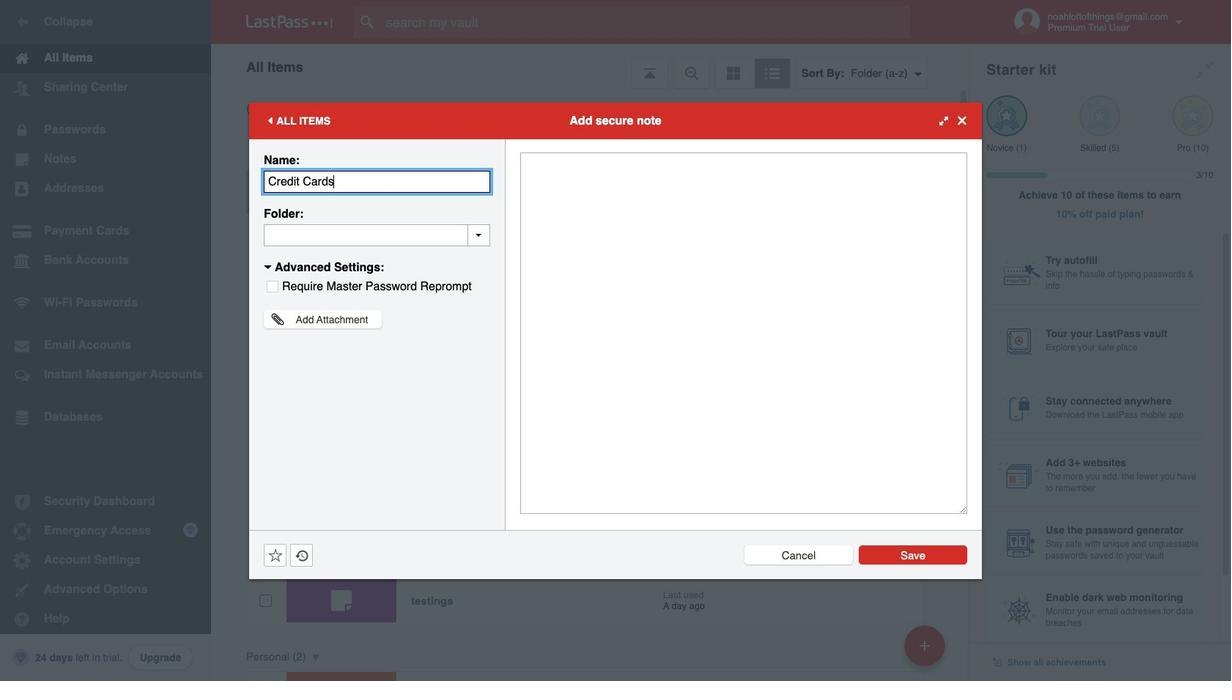 Task type: describe. For each thing, give the bounding box(es) containing it.
vault options navigation
[[211, 44, 969, 88]]

main navigation navigation
[[0, 0, 211, 681]]

lastpass image
[[246, 15, 333, 29]]

new item navigation
[[899, 621, 954, 681]]



Task type: locate. For each thing, give the bounding box(es) containing it.
None text field
[[264, 170, 490, 192], [264, 224, 490, 246], [264, 170, 490, 192], [264, 224, 490, 246]]

search my vault text field
[[353, 6, 939, 38]]

Search search field
[[353, 6, 939, 38]]

dialog
[[249, 102, 982, 579]]

new item image
[[920, 640, 930, 651]]

None text field
[[520, 152, 968, 514]]



